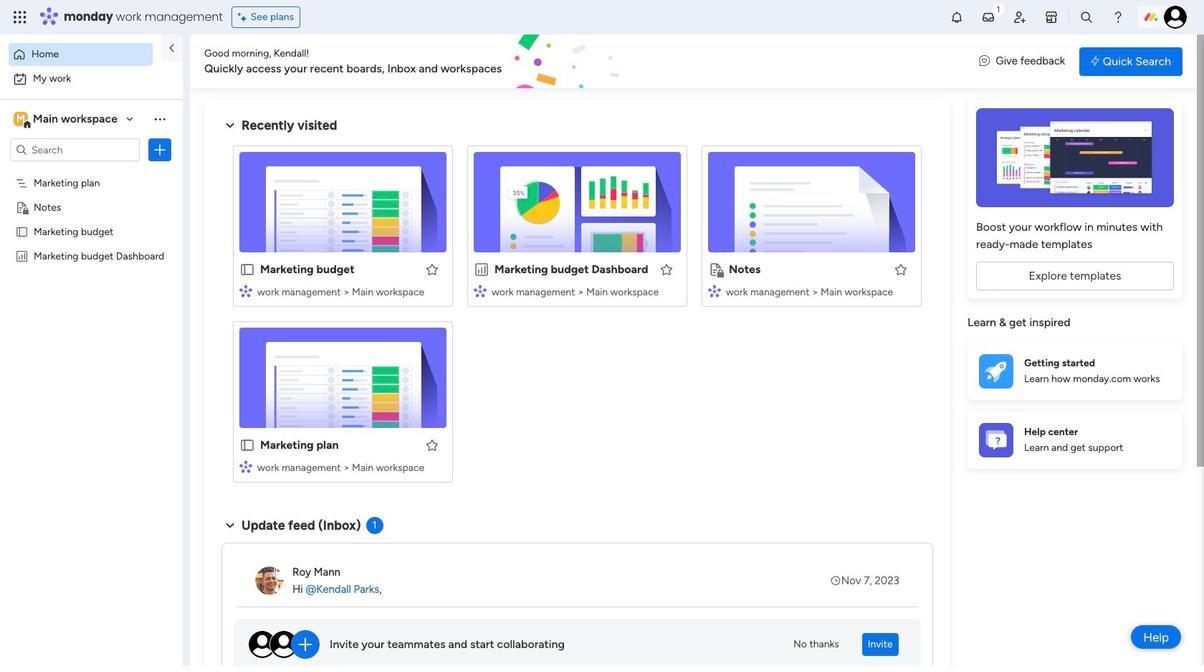 Task type: describe. For each thing, give the bounding box(es) containing it.
0 horizontal spatial private board image
[[15, 200, 29, 214]]

quick search results list box
[[222, 134, 933, 500]]

kendall parks image
[[1164, 6, 1187, 29]]

close update feed (inbox) image
[[222, 517, 239, 534]]

update feed image
[[981, 10, 996, 24]]

help image
[[1111, 10, 1126, 24]]

see plans image
[[238, 9, 251, 25]]

add to favorites image for rightmost private board icon
[[894, 262, 908, 276]]

public dashboard image inside quick search results list box
[[474, 262, 490, 277]]

1 vertical spatial option
[[9, 67, 174, 90]]

options image
[[153, 143, 167, 157]]

invite members image
[[1013, 10, 1027, 24]]

templates image image
[[981, 108, 1170, 207]]

close recently visited image
[[222, 117, 239, 134]]

v2 user feedback image
[[979, 53, 990, 69]]

help center element
[[968, 411, 1183, 469]]

0 vertical spatial option
[[9, 43, 153, 66]]

notifications image
[[950, 10, 964, 24]]

0 horizontal spatial public dashboard image
[[15, 249, 29, 262]]

1 horizontal spatial public board image
[[239, 437, 255, 453]]

Search in workspace field
[[30, 142, 120, 158]]

select product image
[[13, 10, 27, 24]]



Task type: vqa. For each thing, say whether or not it's contained in the screenshot.
Notifications icon
yes



Task type: locate. For each thing, give the bounding box(es) containing it.
public board image
[[239, 262, 255, 277]]

workspace selection element
[[14, 110, 120, 129]]

option
[[9, 43, 153, 66], [9, 67, 174, 90], [0, 170, 183, 172]]

1 vertical spatial public board image
[[239, 437, 255, 453]]

add to favorites image
[[425, 262, 439, 276]]

2 horizontal spatial add to favorites image
[[894, 262, 908, 276]]

getting started element
[[968, 342, 1183, 400]]

v2 bolt switch image
[[1091, 53, 1100, 69]]

add to favorites image for the rightmost public board icon
[[425, 438, 439, 452]]

2 vertical spatial option
[[0, 170, 183, 172]]

1 horizontal spatial private board image
[[708, 262, 724, 277]]

1 horizontal spatial add to favorites image
[[660, 262, 674, 276]]

search everything image
[[1080, 10, 1094, 24]]

1 image
[[992, 1, 1005, 17]]

1 element
[[366, 517, 383, 534]]

0 vertical spatial public board image
[[15, 224, 29, 238]]

add to favorites image for public dashboard image inside quick search results list box
[[660, 262, 674, 276]]

monday marketplace image
[[1045, 10, 1059, 24]]

list box
[[0, 167, 183, 461]]

0 horizontal spatial public board image
[[15, 224, 29, 238]]

0 horizontal spatial add to favorites image
[[425, 438, 439, 452]]

public board image
[[15, 224, 29, 238], [239, 437, 255, 453]]

1 vertical spatial private board image
[[708, 262, 724, 277]]

1 horizontal spatial public dashboard image
[[474, 262, 490, 277]]

add to favorites image
[[660, 262, 674, 276], [894, 262, 908, 276], [425, 438, 439, 452]]

roy mann image
[[255, 566, 284, 595]]

public dashboard image
[[15, 249, 29, 262], [474, 262, 490, 277]]

0 vertical spatial private board image
[[15, 200, 29, 214]]

private board image
[[15, 200, 29, 214], [708, 262, 724, 277]]

workspace image
[[14, 111, 28, 127]]

workspace options image
[[153, 112, 167, 126]]



